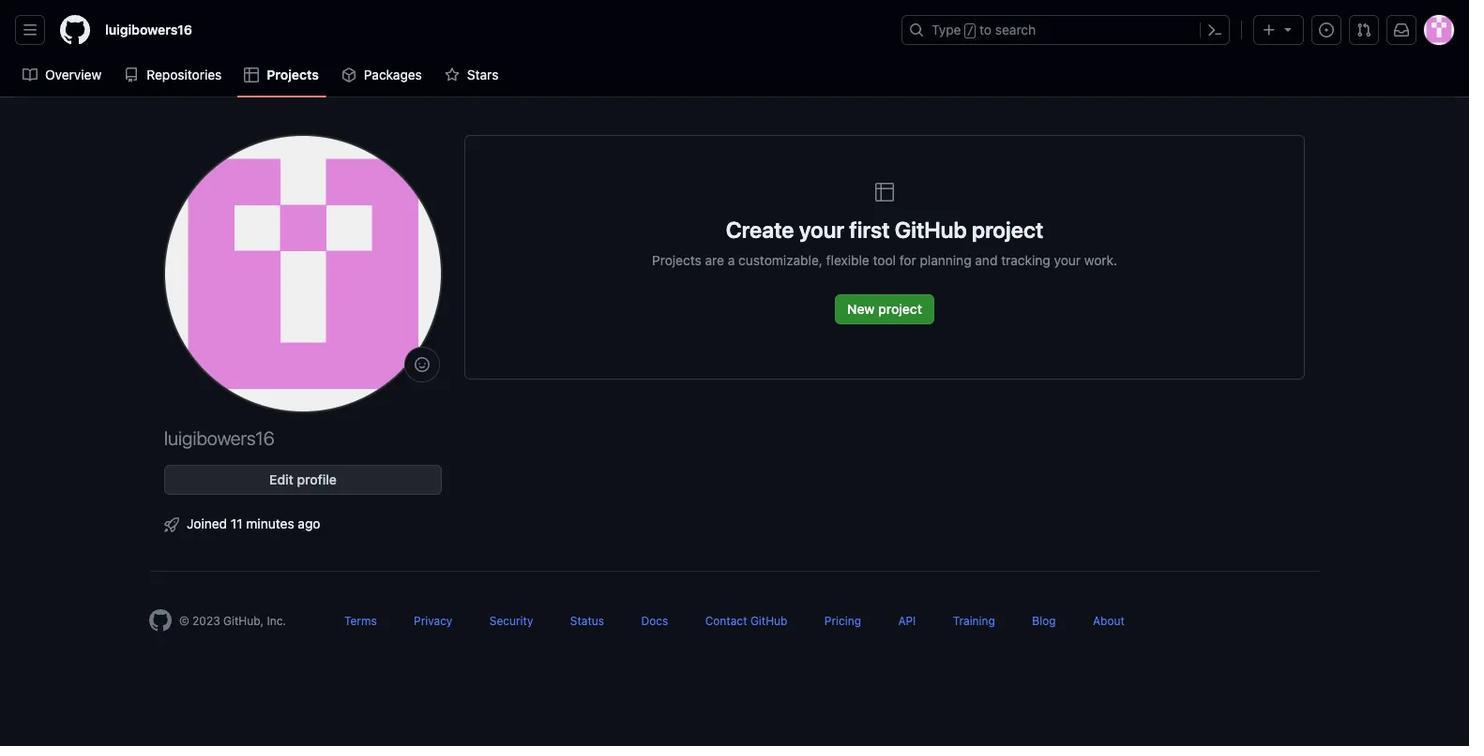 Task type: vqa. For each thing, say whether or not it's contained in the screenshot.
Security
yes



Task type: describe. For each thing, give the bounding box(es) containing it.
status link
[[570, 614, 604, 629]]

edit profile button
[[164, 465, 442, 495]]

status
[[570, 614, 604, 629]]

contact github link
[[705, 614, 788, 629]]

work.
[[1084, 252, 1117, 268]]

joined 11 minutes ago
[[187, 516, 320, 532]]

repo image
[[124, 68, 139, 83]]

search
[[995, 22, 1036, 38]]

project inside button
[[878, 301, 922, 317]]

training
[[953, 614, 995, 629]]

projects link
[[237, 61, 326, 89]]

1 horizontal spatial your
[[1054, 252, 1081, 268]]

for
[[899, 252, 916, 268]]

security
[[489, 614, 533, 629]]

contact
[[705, 614, 747, 629]]

and
[[975, 252, 998, 268]]

privacy link
[[414, 614, 453, 629]]

edit profile
[[269, 472, 337, 488]]

command palette image
[[1207, 23, 1222, 38]]

stars link
[[437, 61, 506, 89]]

0 horizontal spatial homepage image
[[60, 15, 90, 45]]

project inside create your first github project projects are a customizable, flexible tool for planning and tracking your work.
[[972, 217, 1044, 243]]

overview link
[[15, 61, 109, 89]]

table image for projects
[[244, 68, 259, 83]]

package image
[[341, 68, 356, 83]]

github,
[[223, 614, 264, 629]]

edit
[[269, 472, 293, 488]]

packages
[[364, 67, 422, 83]]

repositories
[[147, 67, 222, 83]]

pricing
[[825, 614, 861, 629]]

minutes
[[246, 516, 294, 532]]

docs link
[[641, 614, 668, 629]]

contact github
[[705, 614, 788, 629]]

1 vertical spatial homepage image
[[149, 610, 172, 632]]

ago
[[298, 516, 320, 532]]

0 horizontal spatial projects
[[267, 67, 319, 83]]

0 vertical spatial luigibowers16
[[105, 22, 192, 38]]

api link
[[898, 614, 916, 629]]

are
[[705, 252, 724, 268]]

customizable,
[[738, 252, 823, 268]]

book image
[[23, 68, 38, 83]]

change your avatar image
[[164, 135, 442, 413]]

about link
[[1093, 614, 1125, 629]]

about
[[1093, 614, 1125, 629]]

flexible
[[826, 252, 869, 268]]

© 2023 github, inc.
[[179, 614, 286, 629]]

create
[[726, 217, 794, 243]]

docs
[[641, 614, 668, 629]]

pricing link
[[825, 614, 861, 629]]

overview
[[45, 67, 102, 83]]

create your first github project projects are a customizable, flexible tool for planning and tracking your work.
[[652, 217, 1117, 268]]



Task type: locate. For each thing, give the bounding box(es) containing it.
api
[[898, 614, 916, 629]]

first
[[849, 217, 890, 243]]

type
[[932, 22, 961, 38]]

repositories link
[[117, 61, 229, 89]]

homepage image up overview
[[60, 15, 90, 45]]

your left work.
[[1054, 252, 1081, 268]]

table image right repositories
[[244, 68, 259, 83]]

footer
[[134, 571, 1335, 679]]

new
[[847, 301, 875, 317]]

star image
[[445, 68, 460, 83]]

0 horizontal spatial table image
[[244, 68, 259, 83]]

1 horizontal spatial homepage image
[[149, 610, 172, 632]]

1 horizontal spatial table image
[[873, 181, 896, 204]]

/
[[967, 24, 974, 38]]

©
[[179, 614, 189, 629]]

0 horizontal spatial project
[[878, 301, 922, 317]]

training link
[[953, 614, 995, 629]]

homepage image left ©
[[149, 610, 172, 632]]

packages link
[[334, 61, 430, 89]]

a
[[728, 252, 735, 268]]

table image
[[244, 68, 259, 83], [873, 181, 896, 204]]

1 vertical spatial projects
[[652, 252, 702, 268]]

triangle down image
[[1281, 22, 1296, 37]]

0 vertical spatial projects
[[267, 67, 319, 83]]

privacy
[[414, 614, 453, 629]]

0 vertical spatial homepage image
[[60, 15, 90, 45]]

inc.
[[267, 614, 286, 629]]

1 horizontal spatial github
[[895, 217, 967, 243]]

plus image
[[1262, 23, 1277, 38]]

1 horizontal spatial project
[[972, 217, 1044, 243]]

terms link
[[344, 614, 377, 629]]

github
[[895, 217, 967, 243], [750, 614, 788, 629]]

1 vertical spatial table image
[[873, 181, 896, 204]]

stars
[[467, 67, 499, 83]]

tool
[[873, 252, 896, 268]]

table image up the first
[[873, 181, 896, 204]]

0 horizontal spatial your
[[799, 217, 844, 243]]

your
[[799, 217, 844, 243], [1054, 252, 1081, 268]]

luigibowers16
[[105, 22, 192, 38], [164, 428, 275, 449]]

git pull request image
[[1357, 23, 1372, 38]]

type / to search
[[932, 22, 1036, 38]]

profile
[[297, 472, 337, 488]]

github right contact
[[750, 614, 788, 629]]

project up tracking
[[972, 217, 1044, 243]]

1 vertical spatial luigibowers16
[[164, 428, 275, 449]]

blog
[[1032, 614, 1056, 629]]

projects inside create your first github project projects are a customizable, flexible tool for planning and tracking your work.
[[652, 252, 702, 268]]

luigibowers16 up edit
[[164, 428, 275, 449]]

tracking
[[1001, 252, 1050, 268]]

notifications image
[[1394, 23, 1409, 38]]

terms
[[344, 614, 377, 629]]

projects left the package icon
[[267, 67, 319, 83]]

0 horizontal spatial github
[[750, 614, 788, 629]]

security link
[[489, 614, 533, 629]]

11
[[231, 516, 243, 532]]

homepage image
[[60, 15, 90, 45], [149, 610, 172, 632]]

0 vertical spatial project
[[972, 217, 1044, 243]]

1 vertical spatial your
[[1054, 252, 1081, 268]]

1 vertical spatial project
[[878, 301, 922, 317]]

rocket image
[[164, 518, 179, 533]]

1 vertical spatial github
[[750, 614, 788, 629]]

joined
[[187, 516, 227, 532]]

github up planning
[[895, 217, 967, 243]]

0 vertical spatial your
[[799, 217, 844, 243]]

project
[[972, 217, 1044, 243], [878, 301, 922, 317]]

new project
[[847, 301, 922, 317]]

your up flexible at the right
[[799, 217, 844, 243]]

footer containing © 2023 github, inc.
[[134, 571, 1335, 679]]

luigibowers16 up repo "image"
[[105, 22, 192, 38]]

projects left are
[[652, 252, 702, 268]]

new project button
[[835, 295, 934, 325]]

planning
[[920, 252, 972, 268]]

0 vertical spatial table image
[[244, 68, 259, 83]]

1 horizontal spatial projects
[[652, 252, 702, 268]]

issue opened image
[[1319, 23, 1334, 38]]

project right new
[[878, 301, 922, 317]]

projects
[[267, 67, 319, 83], [652, 252, 702, 268]]

0 vertical spatial github
[[895, 217, 967, 243]]

smiley image
[[415, 357, 430, 372]]

table image inside projects link
[[244, 68, 259, 83]]

table image for create your first github project
[[873, 181, 896, 204]]

2023
[[192, 614, 220, 629]]

luigibowers16 link
[[98, 15, 200, 45]]

blog link
[[1032, 614, 1056, 629]]

to
[[980, 22, 992, 38]]

github inside create your first github project projects are a customizable, flexible tool for planning and tracking your work.
[[895, 217, 967, 243]]



